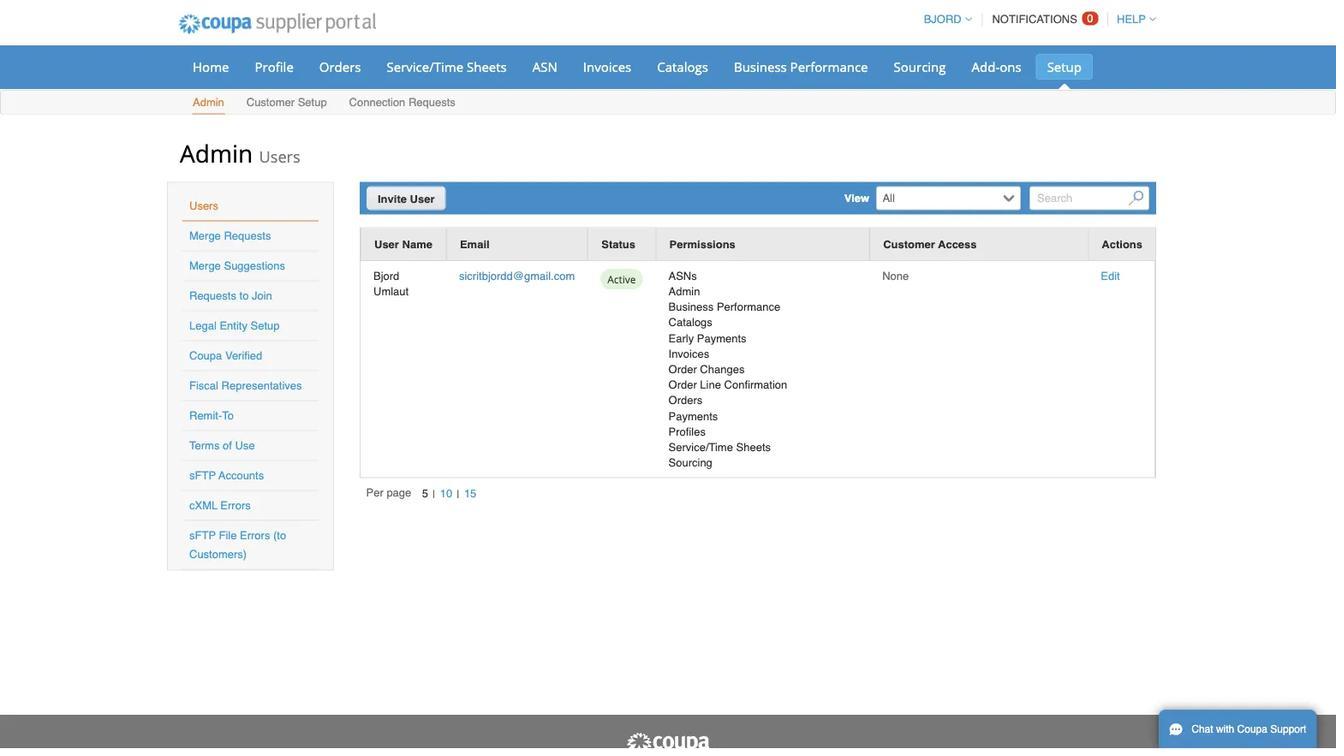 Task type: describe. For each thing, give the bounding box(es) containing it.
2 | from the left
[[457, 488, 460, 501]]

1 horizontal spatial user
[[410, 192, 435, 205]]

ons
[[1000, 58, 1022, 75]]

1 horizontal spatial sourcing
[[894, 58, 946, 75]]

remit-to
[[189, 410, 234, 422]]

with
[[1217, 724, 1235, 736]]

coupa inside button
[[1238, 724, 1268, 736]]

sftp file errors (to customers) link
[[189, 530, 286, 561]]

15 button
[[460, 485, 481, 503]]

merge for merge requests
[[189, 230, 221, 243]]

user name button
[[374, 236, 433, 254]]

asn
[[533, 58, 558, 75]]

notifications
[[993, 13, 1078, 26]]

sheets inside asns admin business performance catalogs early payments invoices order changes order line confirmation orders payments profiles service/time sheets sourcing
[[737, 441, 771, 454]]

0 vertical spatial errors
[[221, 500, 251, 512]]

10
[[440, 488, 453, 501]]

home link
[[182, 54, 240, 80]]

coupa verified link
[[189, 350, 262, 362]]

name
[[402, 238, 433, 251]]

merge for merge suggestions
[[189, 260, 221, 273]]

1 vertical spatial coupa supplier portal image
[[626, 733, 711, 750]]

business performance
[[734, 58, 869, 75]]

service/time inside asns admin business performance catalogs early payments invoices order changes order line confirmation orders payments profiles service/time sheets sourcing
[[669, 441, 733, 454]]

customer access
[[884, 238, 977, 251]]

of
[[223, 440, 232, 452]]

profiles
[[669, 425, 706, 438]]

sicritbjordd@gmail.com
[[459, 270, 575, 282]]

none
[[883, 270, 909, 282]]

admin users
[[180, 137, 301, 169]]

edit
[[1101, 270, 1121, 282]]

notifications 0
[[993, 12, 1094, 26]]

use
[[235, 440, 255, 452]]

connection
[[349, 96, 406, 109]]

status button
[[602, 236, 636, 254]]

bjord link
[[917, 13, 972, 26]]

asn link
[[522, 54, 569, 80]]

sourcing link
[[883, 54, 958, 80]]

Search text field
[[1030, 186, 1150, 210]]

actions
[[1102, 238, 1143, 251]]

remit-to link
[[189, 410, 234, 422]]

errors inside the sftp file errors (to customers)
[[240, 530, 270, 542]]

merge requests link
[[189, 230, 271, 243]]

accounts
[[219, 470, 264, 482]]

profile
[[255, 58, 294, 75]]

5
[[422, 488, 428, 501]]

5 button
[[418, 485, 433, 503]]

invoices inside asns admin business performance catalogs early payments invoices order changes order line confirmation orders payments profiles service/time sheets sourcing
[[669, 347, 710, 360]]

asns admin business performance catalogs early payments invoices order changes order line confirmation orders payments profiles service/time sheets sourcing
[[669, 270, 788, 469]]

sourcing inside asns admin business performance catalogs early payments invoices order changes order line confirmation orders payments profiles service/time sheets sourcing
[[669, 457, 713, 469]]

0 vertical spatial orders
[[319, 58, 361, 75]]

2 vertical spatial setup
[[251, 320, 280, 332]]

cxml errors link
[[189, 500, 251, 512]]

0 vertical spatial payments
[[697, 332, 747, 345]]

0 horizontal spatial users
[[189, 200, 218, 213]]

help link
[[1110, 13, 1157, 26]]

performance inside asns admin business performance catalogs early payments invoices order changes order line confirmation orders payments profiles service/time sheets sourcing
[[717, 301, 781, 314]]

legal
[[189, 320, 217, 332]]

sftp for sftp file errors (to customers)
[[189, 530, 216, 542]]

requests for connection requests
[[409, 96, 456, 109]]

view
[[845, 192, 870, 205]]

umlaut
[[374, 285, 409, 298]]

bjord umlaut
[[374, 270, 409, 298]]

admin inside asns admin business performance catalogs early payments invoices order changes order line confirmation orders payments profiles service/time sheets sourcing
[[669, 285, 700, 298]]

0 vertical spatial sheets
[[467, 58, 507, 75]]

legal entity setup link
[[189, 320, 280, 332]]

1 vertical spatial payments
[[669, 410, 718, 423]]

setup inside setup link
[[1048, 58, 1082, 75]]

catalogs link
[[646, 54, 720, 80]]

invite user
[[378, 192, 435, 205]]

customer setup link
[[246, 92, 328, 114]]

merge suggestions
[[189, 260, 285, 273]]

10 button
[[436, 485, 457, 503]]

fiscal
[[189, 380, 218, 392]]

admin for admin users
[[180, 137, 253, 169]]

status
[[602, 238, 636, 251]]

terms of use
[[189, 440, 255, 452]]

customer setup
[[247, 96, 327, 109]]

help
[[1117, 13, 1147, 26]]

join
[[252, 290, 272, 302]]

0 vertical spatial service/time
[[387, 58, 464, 75]]

customer for customer access
[[884, 238, 936, 251]]

(to
[[273, 530, 286, 542]]

active button
[[601, 268, 643, 295]]

0
[[1088, 12, 1094, 25]]

email
[[460, 238, 490, 251]]

profile link
[[244, 54, 305, 80]]

home
[[193, 58, 229, 75]]

bjord for bjord
[[924, 13, 962, 26]]

active
[[608, 272, 636, 286]]

line
[[700, 379, 721, 392]]

edit link
[[1101, 270, 1121, 282]]

chat with coupa support
[[1192, 724, 1307, 736]]

asns
[[669, 270, 697, 282]]

entity
[[220, 320, 248, 332]]

file
[[219, 530, 237, 542]]

add-
[[972, 58, 1000, 75]]

add-ons
[[972, 58, 1022, 75]]

coupa verified
[[189, 350, 262, 362]]

permissions button
[[670, 236, 736, 254]]



Task type: vqa. For each thing, say whether or not it's contained in the screenshot.
"Business Performance Role Granted" on the left bottom of the page
no



Task type: locate. For each thing, give the bounding box(es) containing it.
service/time sheets link
[[376, 54, 518, 80]]

fiscal representatives link
[[189, 380, 302, 392]]

1 vertical spatial user
[[374, 238, 399, 251]]

1 horizontal spatial invoices
[[669, 347, 710, 360]]

0 horizontal spatial orders
[[319, 58, 361, 75]]

customer for customer setup
[[247, 96, 295, 109]]

sicritbjordd@gmail.com link
[[459, 270, 575, 282]]

0 vertical spatial sourcing
[[894, 58, 946, 75]]

orders inside asns admin business performance catalogs early payments invoices order changes order line confirmation orders payments profiles service/time sheets sourcing
[[669, 394, 703, 407]]

0 horizontal spatial navigation
[[366, 485, 481, 504]]

setup down the orders link
[[298, 96, 327, 109]]

email button
[[460, 236, 490, 254]]

search image
[[1129, 191, 1144, 206]]

2 sftp from the top
[[189, 530, 216, 542]]

sftp up customers)
[[189, 530, 216, 542]]

remit-
[[189, 410, 222, 422]]

navigation containing per page
[[366, 485, 481, 504]]

business
[[734, 58, 787, 75], [669, 301, 714, 314]]

service/time down "profiles"
[[669, 441, 733, 454]]

invoices link
[[572, 54, 643, 80]]

catalogs right invoices link
[[657, 58, 709, 75]]

2 horizontal spatial setup
[[1048, 58, 1082, 75]]

1 vertical spatial setup
[[298, 96, 327, 109]]

order left line
[[669, 379, 697, 392]]

merge suggestions link
[[189, 260, 285, 273]]

requests inside "link"
[[409, 96, 456, 109]]

performance inside business performance link
[[791, 58, 869, 75]]

user left name
[[374, 238, 399, 251]]

setup down join
[[251, 320, 280, 332]]

15
[[464, 488, 477, 501]]

2 vertical spatial admin
[[669, 285, 700, 298]]

business inside business performance link
[[734, 58, 787, 75]]

users
[[259, 146, 301, 167], [189, 200, 218, 213]]

sheets left asn
[[467, 58, 507, 75]]

business right catalogs link
[[734, 58, 787, 75]]

1 horizontal spatial coupa supplier portal image
[[626, 733, 711, 750]]

legal entity setup
[[189, 320, 280, 332]]

1 horizontal spatial coupa
[[1238, 724, 1268, 736]]

add-ons link
[[961, 54, 1033, 80]]

1 vertical spatial requests
[[224, 230, 271, 243]]

sheets down confirmation
[[737, 441, 771, 454]]

0 vertical spatial bjord
[[924, 13, 962, 26]]

1 vertical spatial invoices
[[669, 347, 710, 360]]

per
[[366, 486, 384, 499]]

1 horizontal spatial customer
[[884, 238, 936, 251]]

1 vertical spatial admin
[[180, 137, 253, 169]]

1 vertical spatial sourcing
[[669, 457, 713, 469]]

customer up none
[[884, 238, 936, 251]]

chat with coupa support button
[[1159, 710, 1317, 750]]

to
[[222, 410, 234, 422]]

performance
[[791, 58, 869, 75], [717, 301, 781, 314]]

1 vertical spatial bjord
[[374, 270, 400, 282]]

0 vertical spatial requests
[[409, 96, 456, 109]]

admin down asns
[[669, 285, 700, 298]]

confirmation
[[725, 379, 788, 392]]

customer down profile link
[[247, 96, 295, 109]]

0 horizontal spatial user
[[374, 238, 399, 251]]

1 order from the top
[[669, 363, 697, 376]]

0 horizontal spatial setup
[[251, 320, 280, 332]]

2 vertical spatial requests
[[189, 290, 236, 302]]

2 order from the top
[[669, 379, 697, 392]]

1 horizontal spatial orders
[[669, 394, 703, 407]]

1 | from the left
[[433, 488, 436, 501]]

catalogs
[[657, 58, 709, 75], [669, 316, 713, 329]]

bjord up sourcing link
[[924, 13, 962, 26]]

1 vertical spatial orders
[[669, 394, 703, 407]]

1 vertical spatial customer
[[884, 238, 936, 251]]

1 vertical spatial errors
[[240, 530, 270, 542]]

1 vertical spatial performance
[[717, 301, 781, 314]]

1 vertical spatial merge
[[189, 260, 221, 273]]

| left 15
[[457, 488, 460, 501]]

0 vertical spatial coupa supplier portal image
[[167, 3, 388, 45]]

invoices down early
[[669, 347, 710, 360]]

bjord inside bjord umlaut
[[374, 270, 400, 282]]

user right invite
[[410, 192, 435, 205]]

merge
[[189, 230, 221, 243], [189, 260, 221, 273]]

merge requests
[[189, 230, 271, 243]]

users link
[[189, 200, 218, 213]]

sftp file errors (to customers)
[[189, 530, 286, 561]]

0 horizontal spatial coupa supplier portal image
[[167, 3, 388, 45]]

users up merge requests
[[189, 200, 218, 213]]

1 vertical spatial service/time
[[669, 441, 733, 454]]

business performance link
[[723, 54, 880, 80]]

2 merge from the top
[[189, 260, 221, 273]]

1 vertical spatial sftp
[[189, 530, 216, 542]]

order
[[669, 363, 697, 376], [669, 379, 697, 392]]

0 vertical spatial navigation
[[917, 3, 1157, 36]]

sourcing down "profiles"
[[669, 457, 713, 469]]

requests up suggestions
[[224, 230, 271, 243]]

orders down line
[[669, 394, 703, 407]]

payments up "profiles"
[[669, 410, 718, 423]]

setup down notifications 0
[[1048, 58, 1082, 75]]

business down asns
[[669, 301, 714, 314]]

1 horizontal spatial setup
[[298, 96, 327, 109]]

sftp for sftp accounts
[[189, 470, 216, 482]]

0 vertical spatial performance
[[791, 58, 869, 75]]

coupa right with
[[1238, 724, 1268, 736]]

service/time
[[387, 58, 464, 75], [669, 441, 733, 454]]

customer inside the customer setup "link"
[[247, 96, 295, 109]]

0 horizontal spatial invoices
[[583, 58, 632, 75]]

per page
[[366, 486, 412, 499]]

0 vertical spatial setup
[[1048, 58, 1082, 75]]

customers)
[[189, 548, 247, 561]]

catalogs inside asns admin business performance catalogs early payments invoices order changes order line confirmation orders payments profiles service/time sheets sourcing
[[669, 316, 713, 329]]

orders
[[319, 58, 361, 75], [669, 394, 703, 407]]

payments up changes
[[697, 332, 747, 345]]

connection requests link
[[348, 92, 457, 114]]

1 vertical spatial navigation
[[366, 485, 481, 504]]

5 | 10 | 15
[[422, 488, 477, 501]]

1 horizontal spatial bjord
[[924, 13, 962, 26]]

0 vertical spatial sftp
[[189, 470, 216, 482]]

sftp inside the sftp file errors (to customers)
[[189, 530, 216, 542]]

support
[[1271, 724, 1307, 736]]

errors left (to
[[240, 530, 270, 542]]

sftp accounts link
[[189, 470, 264, 482]]

errors down accounts
[[221, 500, 251, 512]]

admin for admin
[[193, 96, 224, 109]]

1 horizontal spatial performance
[[791, 58, 869, 75]]

0 horizontal spatial business
[[669, 301, 714, 314]]

1 horizontal spatial service/time
[[669, 441, 733, 454]]

0 vertical spatial admin
[[193, 96, 224, 109]]

setup link
[[1037, 54, 1093, 80]]

suggestions
[[224, 260, 285, 273]]

user inside button
[[374, 238, 399, 251]]

0 vertical spatial coupa
[[189, 350, 222, 362]]

| right 5 at bottom
[[433, 488, 436, 501]]

user
[[410, 192, 435, 205], [374, 238, 399, 251]]

1 horizontal spatial business
[[734, 58, 787, 75]]

invite
[[378, 192, 407, 205]]

0 vertical spatial order
[[669, 363, 697, 376]]

bjord for bjord umlaut
[[374, 270, 400, 282]]

requests
[[409, 96, 456, 109], [224, 230, 271, 243], [189, 290, 236, 302]]

1 horizontal spatial |
[[457, 488, 460, 501]]

invoices
[[583, 58, 632, 75], [669, 347, 710, 360]]

sftp up cxml
[[189, 470, 216, 482]]

0 vertical spatial user
[[410, 192, 435, 205]]

0 vertical spatial catalogs
[[657, 58, 709, 75]]

requests left to
[[189, 290, 236, 302]]

merge down merge requests link
[[189, 260, 221, 273]]

0 vertical spatial invoices
[[583, 58, 632, 75]]

orders link
[[308, 54, 372, 80]]

user name
[[374, 238, 433, 251]]

coupa up fiscal
[[189, 350, 222, 362]]

1 horizontal spatial navigation
[[917, 3, 1157, 36]]

sourcing
[[894, 58, 946, 75], [669, 457, 713, 469]]

to
[[240, 290, 249, 302]]

service/time up connection requests
[[387, 58, 464, 75]]

0 vertical spatial business
[[734, 58, 787, 75]]

customer inside 'customer access' button
[[884, 238, 936, 251]]

0 horizontal spatial |
[[433, 488, 436, 501]]

chat
[[1192, 724, 1214, 736]]

0 horizontal spatial coupa
[[189, 350, 222, 362]]

requests for merge requests
[[224, 230, 271, 243]]

0 vertical spatial customer
[[247, 96, 295, 109]]

setup inside the customer setup "link"
[[298, 96, 327, 109]]

representatives
[[222, 380, 302, 392]]

bjord inside navigation
[[924, 13, 962, 26]]

0 horizontal spatial customer
[[247, 96, 295, 109]]

bjord up the umlaut
[[374, 270, 400, 282]]

1 vertical spatial business
[[669, 301, 714, 314]]

navigation
[[917, 3, 1157, 36], [366, 485, 481, 504]]

coupa supplier portal image
[[167, 3, 388, 45], [626, 733, 711, 750]]

sftp accounts
[[189, 470, 264, 482]]

page
[[387, 486, 412, 499]]

users down the customer setup "link"
[[259, 146, 301, 167]]

View text field
[[879, 187, 1000, 210]]

admin down admin link
[[180, 137, 253, 169]]

1 vertical spatial users
[[189, 200, 218, 213]]

catalogs up early
[[669, 316, 713, 329]]

bjord
[[924, 13, 962, 26], [374, 270, 400, 282]]

admin link
[[192, 92, 225, 114]]

0 horizontal spatial sheets
[[467, 58, 507, 75]]

changes
[[700, 363, 745, 376]]

users inside admin users
[[259, 146, 301, 167]]

1 sftp from the top
[[189, 470, 216, 482]]

requests to join
[[189, 290, 272, 302]]

1 vertical spatial catalogs
[[669, 316, 713, 329]]

invoices right asn
[[583, 58, 632, 75]]

cxml
[[189, 500, 218, 512]]

requests down service/time sheets link
[[409, 96, 456, 109]]

0 horizontal spatial service/time
[[387, 58, 464, 75]]

cxml errors
[[189, 500, 251, 512]]

0 horizontal spatial sourcing
[[669, 457, 713, 469]]

order down early
[[669, 363, 697, 376]]

0 vertical spatial users
[[259, 146, 301, 167]]

customer access button
[[884, 236, 977, 254]]

1 vertical spatial order
[[669, 379, 697, 392]]

1 vertical spatial coupa
[[1238, 724, 1268, 736]]

invite user link
[[367, 186, 446, 210]]

0 horizontal spatial bjord
[[374, 270, 400, 282]]

early
[[669, 332, 694, 345]]

1 merge from the top
[[189, 230, 221, 243]]

connection requests
[[349, 96, 456, 109]]

1 horizontal spatial sheets
[[737, 441, 771, 454]]

admin
[[193, 96, 224, 109], [180, 137, 253, 169], [669, 285, 700, 298]]

orders up connection
[[319, 58, 361, 75]]

sourcing down bjord link
[[894, 58, 946, 75]]

1 vertical spatial sheets
[[737, 441, 771, 454]]

0 horizontal spatial performance
[[717, 301, 781, 314]]

admin down home link
[[193, 96, 224, 109]]

navigation containing notifications 0
[[917, 3, 1157, 36]]

|
[[433, 488, 436, 501], [457, 488, 460, 501]]

1 horizontal spatial users
[[259, 146, 301, 167]]

requests to join link
[[189, 290, 272, 302]]

0 vertical spatial merge
[[189, 230, 221, 243]]

business inside asns admin business performance catalogs early payments invoices order changes order line confirmation orders payments profiles service/time sheets sourcing
[[669, 301, 714, 314]]

terms of use link
[[189, 440, 255, 452]]

merge down users link
[[189, 230, 221, 243]]

access
[[939, 238, 977, 251]]



